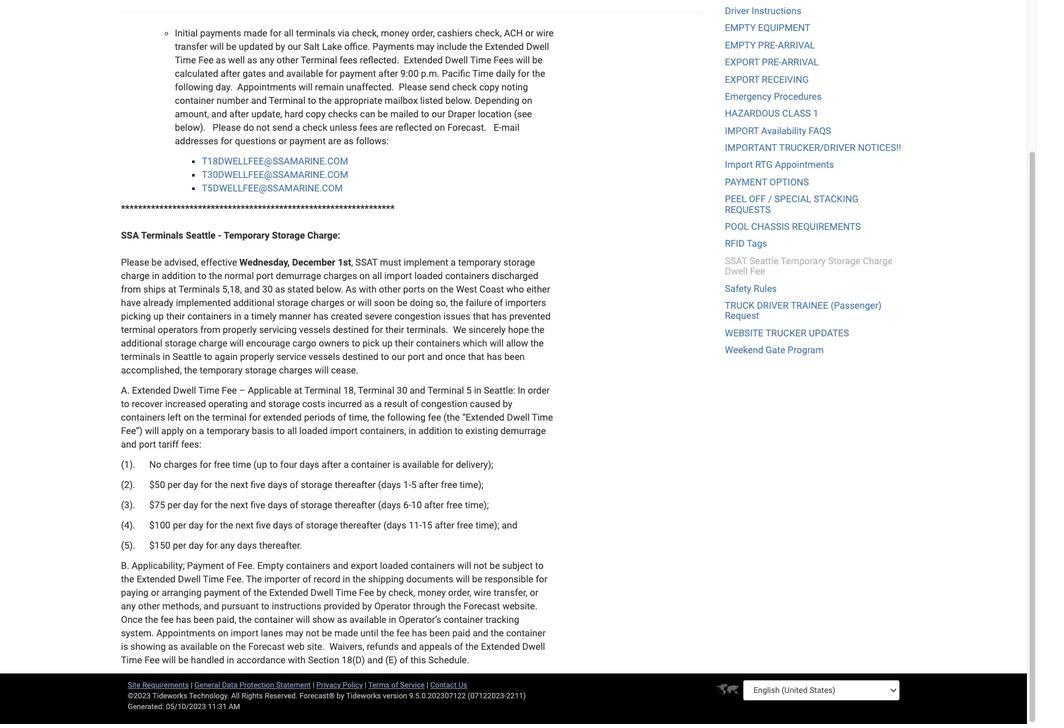 Task type: locate. For each thing, give the bounding box(es) containing it.
0 vertical spatial 5
[[467, 385, 472, 396]]

0 horizontal spatial made
[[244, 28, 267, 38]]

next for $75
[[230, 500, 248, 510]]

storage
[[272, 230, 305, 241], [828, 255, 861, 266]]

0 vertical spatial made
[[244, 28, 267, 38]]

prevented
[[509, 311, 551, 322]]

are down unless at the left top of the page
[[328, 136, 341, 146]]

0 vertical spatial 30
[[262, 284, 273, 295]]

congestion inside ", ssat must implement a temporary storage charge in addition to the normal port demurrage charges on all import loaded containers discharged from ships at terminals 5,18, and 30 as stated below. as with other ports on the west coast who either have already implemented additional storage charges or will soon be doing so, the failure of importers picking up their containers in a timely manner has created severe congestion issues that has prevented terminal operators from properly servicing vessels destined for their terminals.  we sincerely hope the additional storage charge will encourage cargo owners to pick up their containers which will allow the terminals in seattle to again properly service vessels destined to our port and once that has been accomplished, the temporary storage charges will cease."
[[395, 311, 441, 322]]

0 vertical spatial any
[[260, 55, 274, 65]]

1 vertical spatial from
[[200, 324, 220, 335]]

notices!!
[[858, 142, 902, 153]]

made up updated
[[244, 28, 267, 38]]

peel off / special stacking requests link
[[725, 194, 859, 215]]

order, down documents
[[448, 587, 472, 598]]

2 vertical spatial other
[[138, 601, 160, 611]]

0 vertical spatial not
[[256, 122, 270, 133]]

charges up created in the left of the page
[[311, 297, 345, 308]]

0 horizontal spatial following
[[175, 82, 213, 92]]

1 horizontal spatial addition
[[419, 425, 453, 436]]

1 vertical spatial loaded
[[299, 425, 328, 436]]

seattle down operators
[[173, 351, 202, 362]]

other inside "b. applicability; payment of fee. empty containers and export loaded containers will not be subject to the extended dwell time fee. the importer of record in the shipping documents will be responsible for paying or arranging payment of the extended dwell time fee by check, money order, wire transfer, or any other methods, and pursuant to instructions provided by operator through the forecast website. once the fee has been paid, the container will show as available in operator's container tracking system. appointments on import lanes may not be made until the fee has been paid and the container is showing as available on the forecast web site.  waivers, refunds and appeals of the extended dwell time fee will be handled in accordance with section 18(d) and (e) of this schedule."
[[138, 601, 160, 611]]

0 vertical spatial import
[[385, 270, 412, 281]]

fee inside the driver instructions empty equipment empty pre-arrival export pre-arrival export receiving emergency procedures hazardous class 1 import availability faqs important trucker/driver notices!! import rtg appointments payment options peel off / special stacking requests pool chassis requirements rfid tags ssat seattle temporary storage charge dwell fee safety rules truck driver trainee (passenger) request website trucker updates weekend gate program
[[750, 266, 766, 277]]

owners
[[319, 338, 350, 349]]

a left result
[[377, 398, 382, 409]]

with inside "b. applicability; payment of fee. empty containers and export loaded containers will not be subject to the extended dwell time fee. the importer of record in the shipping documents will be responsible for paying or arranging payment of the extended dwell time fee by check, money order, wire transfer, or any other methods, and pursuant to instructions provided by operator through the forecast website. once the fee has been paid, the container will show as available in operator's container tracking system. appointments on import lanes may not be made until the fee has been paid and the container is showing as available on the forecast web site.  waivers, refunds and appeals of the extended dwell time fee will be handled in accordance with section 18(d) and (e) of this schedule."
[[288, 655, 306, 665]]

time); for (3).      $75 per day for the next five days of storage thereafter (days 6-10 after free time);
[[465, 500, 489, 510]]

be left advised,
[[152, 257, 162, 268]]

2 horizontal spatial any
[[260, 55, 274, 65]]

0 vertical spatial terminals
[[296, 28, 335, 38]]

1 vertical spatial below.
[[316, 284, 343, 295]]

fee left (the at the left of page
[[428, 412, 441, 423]]

at inside 'a. extended dwell time fee – applicable at terminal 18, terminal 30 and terminal 5 in seattle: in order to recover increased operating and storage costs incurred as a result of congestion caused by containers left on the terminal for extended periods of time, the following fee (the "extended dwell time fee") will apply on a temporary basis to all loaded import containers, in addition to existing demurrage and port tariff fees:'
[[294, 385, 302, 396]]

thereafter up the export
[[340, 520, 381, 531]]

fee
[[428, 412, 441, 423], [161, 614, 174, 625], [397, 628, 410, 638]]

extended inside 'a. extended dwell time fee – applicable at terminal 18, terminal 30 and terminal 5 in seattle: in order to recover increased operating and storage costs incurred as a result of congestion caused by containers left on the terminal for extended periods of time, the following fee (the "extended dwell time fee") will apply on a temporary basis to all loaded import containers, in addition to existing demurrage and port tariff fees:'
[[132, 385, 171, 396]]

terminals.
[[407, 324, 448, 335]]

1 horizontal spatial appointments
[[237, 82, 296, 92]]

appointments down methods,
[[156, 628, 216, 638]]

checks
[[328, 109, 358, 119]]

1 vertical spatial empty
[[725, 40, 756, 50]]

updated
[[239, 41, 273, 52]]

seattle left -
[[186, 230, 216, 241]]

all left via on the top left
[[284, 28, 294, 38]]

1 horizontal spatial 30
[[397, 385, 408, 396]]

contact
[[430, 681, 457, 690]]

not inside the initial payments made for all terminals via check, money order, cashiers check, ach or wire transfer will be updated by our salt lake office. payments may include the extended dwell time fee as well as any other terminal fees reflected.  extended dwell time fees will be calculated after gates and available for payment after 9:00 p.m. pacific time daily for the following day.  appointments will remain unaffected.  please send check copy noting container number and terminal to the appropriate mailbox listed below. depending on amount, and after update, hard copy checks can be mailed to our draper location (see below).   please do not send a check unless fees are reflected on forecast.   e-mail addresses for questions or payment are as follows:
[[256, 122, 270, 133]]

1 vertical spatial wire
[[474, 587, 491, 598]]

by inside the initial payments made for all terminals via check, money order, cashiers check, ach or wire transfer will be updated by our salt lake office. payments may include the extended dwell time fee as well as any other terminal fees reflected.  extended dwell time fees will be calculated after gates and available for payment after 9:00 p.m. pacific time daily for the following day.  appointments will remain unaffected.  please send check copy noting container number and terminal to the appropriate mailbox listed below. depending on amount, and after update, hard copy checks can be mailed to our draper location (see below).   please do not send a check unless fees are reflected on forecast.   e-mail addresses for questions or payment are as follows:
[[276, 41, 285, 52]]

1 vertical spatial import
[[330, 425, 358, 436]]

vessels up "cargo"
[[299, 324, 331, 335]]

day for $50
[[183, 479, 198, 490]]

fee inside 'a. extended dwell time fee – applicable at terminal 18, terminal 30 and terminal 5 in seattle: in order to recover increased operating and storage costs incurred as a result of congestion caused by containers left on the terminal for extended periods of time, the following fee (the "extended dwell time fee") will apply on a temporary basis to all loaded import containers, in addition to existing demurrage and port tariff fees:'
[[428, 412, 441, 423]]

coast
[[480, 284, 504, 295]]

congestion inside 'a. extended dwell time fee – applicable at terminal 18, terminal 30 and terminal 5 in seattle: in order to recover increased operating and storage costs incurred as a result of congestion caused by containers left on the terminal for extended periods of time, the following fee (the "extended dwell time fee") will apply on a temporary basis to all loaded import containers, in addition to existing demurrage and port tariff fees:'
[[421, 398, 468, 409]]

temporary right -
[[224, 230, 270, 241]]

program
[[788, 345, 824, 355]]

addition inside 'a. extended dwell time fee – applicable at terminal 18, terminal 30 and terminal 5 in seattle: in order to recover increased operating and storage costs incurred as a result of congestion caused by containers left on the terminal for extended periods of time, the following fee (the "extended dwell time fee") will apply on a temporary basis to all loaded import containers, in addition to existing demurrage and port tariff fees:'
[[419, 425, 453, 436]]

0 horizontal spatial addition
[[162, 270, 196, 281]]

for
[[270, 28, 282, 38], [326, 68, 338, 79], [518, 68, 530, 79], [221, 136, 233, 146], [371, 324, 383, 335], [249, 412, 261, 423], [200, 459, 212, 470], [442, 459, 454, 470], [201, 479, 212, 490], [201, 500, 212, 510], [206, 520, 218, 531], [206, 540, 218, 551], [536, 574, 548, 584]]

1 vertical spatial temporary
[[781, 255, 826, 266]]

, ssat must implement a temporary storage charge in addition to the normal port demurrage charges on all import loaded containers discharged from ships at terminals 5,18, and 30 as stated below. as with other ports on the west coast who either have already implemented additional storage charges or will soon be doing so, the failure of importers picking up their containers in a timely manner has created severe congestion issues that has prevented terminal operators from properly servicing vessels destined for their terminals.  we sincerely hope the additional storage charge will encourage cargo owners to pick up their containers which will allow the terminals in seattle to again properly service vessels destined to our port and once that has been accomplished, the temporary storage charges will cease.
[[121, 257, 551, 375]]

0 vertical spatial order,
[[412, 28, 435, 38]]

order,
[[412, 28, 435, 38], [448, 587, 472, 598]]

and up update,
[[251, 95, 267, 106]]

1 vertical spatial addition
[[419, 425, 453, 436]]

terminal inside ", ssat must implement a temporary storage charge in addition to the normal port demurrage charges on all import loaded containers discharged from ships at terminals 5,18, and 30 as stated below. as with other ports on the west coast who either have already implemented additional storage charges or will soon be doing so, the failure of importers picking up their containers in a timely manner has created severe congestion issues that has prevented terminal operators from properly servicing vessels destined for their terminals.  we sincerely hope the additional storage charge will encourage cargo owners to pick up their containers which will allow the terminals in seattle to again properly service vessels destined to our port and once that has been accomplished, the temporary storage charges will cease."
[[121, 324, 155, 335]]

0 vertical spatial appointments
[[237, 82, 296, 92]]

1 vertical spatial up
[[382, 338, 393, 349]]

made inside the initial payments made for all terminals via check, money order, cashiers check, ach or wire transfer will be updated by our salt lake office. payments may include the extended dwell time fee as well as any other terminal fees reflected.  extended dwell time fees will be calculated after gates and available for payment after 9:00 p.m. pacific time daily for the following day.  appointments will remain unaffected.  please send check copy noting container number and terminal to the appropriate mailbox listed below. depending on amount, and after update, hard copy checks can be mailed to our draper location (see below).   please do not send a check unless fees are reflected on forecast.   e-mail addresses for questions or payment are as follows:
[[244, 28, 267, 38]]

of down "(3).      $75 per day for the next five days of storage thereafter (days 6-10 after free time);"
[[295, 520, 304, 531]]

in right record
[[343, 574, 350, 584]]

next for $100
[[236, 520, 254, 531]]

noting
[[502, 82, 528, 92]]

will inside 'a. extended dwell time fee – applicable at terminal 18, terminal 30 and terminal 5 in seattle: in order to recover increased operating and storage costs incurred as a result of congestion caused by containers left on the terminal for extended periods of time, the following fee (the "extended dwell time fee") will apply on a temporary basis to all loaded import containers, in addition to existing demurrage and port tariff fees:'
[[145, 425, 159, 436]]

by down privacy policy link
[[337, 692, 345, 700]]

be inside ", ssat must implement a temporary storage charge in addition to the normal port demurrage charges on all import loaded containers discharged from ships at terminals 5,18, and 30 as stated below. as with other ports on the west coast who either have already implemented additional storage charges or will soon be doing so, the failure of importers picking up their containers in a timely manner has created severe congestion issues that has prevented terminal operators from properly servicing vessels destined for their terminals.  we sincerely hope the additional storage charge will encourage cargo owners to pick up their containers which will allow the terminals in seattle to again properly service vessels destined to our port and once that has been accomplished, the temporary storage charges will cease."
[[397, 297, 408, 308]]

faqs
[[809, 125, 832, 136]]

appropriate
[[334, 95, 382, 106]]

1 vertical spatial check
[[303, 122, 327, 133]]

destined
[[333, 324, 369, 335], [343, 351, 379, 362]]

fee down methods,
[[161, 614, 174, 625]]

empty
[[725, 22, 756, 33], [725, 40, 756, 50]]

1 vertical spatial seattle
[[750, 255, 779, 266]]

2 vertical spatial (days
[[384, 520, 406, 531]]

2 vertical spatial any
[[121, 601, 136, 611]]

–
[[239, 385, 246, 396]]

driver
[[757, 300, 789, 311]]

charge up ships
[[121, 270, 150, 281]]

ssat inside ", ssat must implement a temporary storage charge in addition to the normal port demurrage charges on all import loaded containers discharged from ships at terminals 5,18, and 30 as stated below. as with other ports on the west coast who either have already implemented additional storage charges or will soon be doing so, the failure of importers picking up their containers in a timely manner has created severe congestion issues that has prevented terminal operators from properly servicing vessels destined for their terminals.  we sincerely hope the additional storage charge will encourage cargo owners to pick up their containers which will allow the terminals in seattle to again properly service vessels destined to our port and once that has been accomplished, the temporary storage charges will cease."
[[356, 257, 378, 268]]

0 horizontal spatial 5
[[411, 479, 417, 490]]

1 horizontal spatial with
[[359, 284, 377, 295]]

check, up operator
[[389, 587, 415, 598]]

our inside ", ssat must implement a temporary storage charge in addition to the normal port demurrage charges on all import loaded containers discharged from ships at terminals 5,18, and 30 as stated below. as with other ports on the west coast who either have already implemented additional storage charges or will soon be doing so, the failure of importers picking up their containers in a timely manner has created severe congestion issues that has prevented terminal operators from properly servicing vessels destined for their terminals.  we sincerely hope the additional storage charge will encourage cargo owners to pick up their containers which will allow the terminals in seattle to again properly service vessels destined to our port and once that has been accomplished, the temporary storage charges will cease."
[[392, 351, 405, 362]]

or inside ", ssat must implement a temporary storage charge in addition to the normal port demurrage charges on all import loaded containers discharged from ships at terminals 5,18, and 30 as stated below. as with other ports on the west coast who either have already implemented additional storage charges or will soon be doing so, the failure of importers picking up their containers in a timely manner has created severe congestion issues that has prevented terminal operators from properly servicing vessels destined for their terminals.  we sincerely hope the additional storage charge will encourage cargo owners to pick up their containers which will allow the terminals in seattle to again properly service vessels destined to our port and once that has been accomplished, the temporary storage charges will cease."
[[347, 297, 356, 308]]

1 horizontal spatial made
[[334, 628, 358, 638]]

made inside "b. applicability; payment of fee. empty containers and export loaded containers will not be subject to the extended dwell time fee. the importer of record in the shipping documents will be responsible for paying or arranging payment of the extended dwell time fee by check, money order, wire transfer, or any other methods, and pursuant to instructions provided by operator through the forecast website. once the fee has been paid, the container will show as available in operator's container tracking system. appointments on import lanes may not be made until the fee has been paid and the container is showing as available on the forecast web site.  waivers, refunds and appeals of the extended dwell time fee will be handled in accordance with section 18(d) and (e) of this schedule."
[[334, 628, 358, 638]]

site
[[128, 681, 141, 690]]

will left remain
[[299, 82, 313, 92]]

0 horizontal spatial 30
[[262, 284, 273, 295]]

in down operator
[[389, 614, 396, 625]]

2 horizontal spatial loaded
[[415, 270, 443, 281]]

1 vertical spatial export
[[725, 74, 760, 85]]

wire right ach
[[536, 28, 554, 38]]

following inside the initial payments made for all terminals via check, money order, cashiers check, ach or wire transfer will be updated by our salt lake office. payments may include the extended dwell time fee as well as any other terminal fees reflected.  extended dwell time fees will be calculated after gates and available for payment after 9:00 p.m. pacific time daily for the following day.  appointments will remain unaffected.  please send check copy noting container number and terminal to the appropriate mailbox listed below. depending on amount, and after update, hard copy checks can be mailed to our draper location (see below).   please do not send a check unless fees are reflected on forecast.   e-mail addresses for questions or payment are as follows:
[[175, 82, 213, 92]]

may inside "b. applicability; payment of fee. empty containers and export loaded containers will not be subject to the extended dwell time fee. the importer of record in the shipping documents will be responsible for paying or arranging payment of the extended dwell time fee by check, money order, wire transfer, or any other methods, and pursuant to instructions provided by operator through the forecast website. once the fee has been paid, the container will show as available in operator's container tracking system. appointments on import lanes may not be made until the fee has been paid and the container is showing as available on the forecast web site.  waivers, refunds and appeals of the extended dwell time fee will be handled in accordance with section 18(d) and (e) of this schedule."
[[286, 628, 304, 638]]

1 vertical spatial order,
[[448, 587, 472, 598]]

seattle
[[186, 230, 216, 241], [750, 255, 779, 266], [173, 351, 202, 362]]

left
[[168, 412, 181, 423]]

not up responsible
[[474, 560, 487, 571]]

ssat
[[725, 255, 747, 266], [356, 257, 378, 268]]

terminal up result
[[358, 385, 395, 396]]

per for $150
[[173, 540, 186, 551]]

be up responsible
[[490, 560, 500, 571]]

2 empty from the top
[[725, 40, 756, 50]]

1 horizontal spatial demurrage
[[501, 425, 546, 436]]

container up 'lanes'
[[254, 614, 294, 625]]

t18dwellfee@ssamarine.com link
[[202, 156, 348, 167]]

all inside 'a. extended dwell time fee – applicable at terminal 18, terminal 30 and terminal 5 in seattle: in order to recover increased operating and storage costs incurred as a result of congestion caused by containers left on the terminal for extended periods of time, the following fee (the "extended dwell time fee") will apply on a temporary basis to all loaded import containers, in addition to existing demurrage and port tariff fees:'
[[287, 425, 297, 436]]

options
[[770, 177, 809, 187]]

to down remain
[[308, 95, 316, 106]]

privacy policy link
[[317, 681, 363, 690]]

temporary
[[224, 230, 270, 241], [781, 255, 826, 266]]

issues
[[444, 311, 471, 322]]

december
[[292, 257, 336, 268]]

please inside the initial payments made for all terminals via check, money order, cashiers check, ach or wire transfer will be updated by our salt lake office. payments may include the extended dwell time fee as well as any other terminal fees reflected.  extended dwell time fees will be calculated after gates and available for payment after 9:00 p.m. pacific time daily for the following day.  appointments will remain unaffected.  please send check copy noting container number and terminal to the appropriate mailbox listed below. depending on amount, and after update, hard copy checks can be mailed to our draper location (see below).   please do not send a check unless fees are reflected on forecast.   e-mail addresses for questions or payment are as follows:
[[399, 82, 427, 92]]

0 horizontal spatial appointments
[[156, 628, 216, 638]]

0 vertical spatial money
[[381, 28, 409, 38]]

30
[[262, 284, 273, 295], [397, 385, 408, 396]]

off
[[749, 194, 766, 204]]

has left created in the left of the page
[[313, 311, 329, 322]]

thereafter for 6-
[[335, 500, 376, 510]]

2211)
[[507, 692, 526, 700]]

money
[[381, 28, 409, 38], [418, 587, 446, 598]]

0 horizontal spatial at
[[168, 284, 176, 295]]

0 vertical spatial send
[[429, 82, 450, 92]]

1 vertical spatial port
[[408, 351, 425, 362]]

0 vertical spatial is
[[393, 459, 400, 470]]

is inside "b. applicability; payment of fee. empty containers and export loaded containers will not be subject to the extended dwell time fee. the importer of record in the shipping documents will be responsible for paying or arranging payment of the extended dwell time fee by check, money order, wire transfer, or any other methods, and pursuant to instructions provided by operator through the forecast website. once the fee has been paid, the container will show as available in operator's container tracking system. appointments on import lanes may not be made until the fee has been paid and the container is showing as available on the forecast web site.  waivers, refunds and appeals of the extended dwell time fee will be handled in accordance with section 18(d) and (e) of this schedule."
[[121, 641, 128, 652]]

1 horizontal spatial check
[[452, 82, 477, 92]]

1 vertical spatial 5
[[411, 479, 417, 490]]

days
[[300, 459, 319, 470], [268, 479, 287, 490], [268, 500, 287, 510], [273, 520, 293, 531], [237, 540, 257, 551]]

3 | from the left
[[365, 681, 367, 690]]

fee up calculated
[[198, 55, 214, 65]]

payment down hard
[[289, 136, 326, 146]]

been left paid,
[[194, 614, 214, 625]]

2 vertical spatial loaded
[[380, 560, 409, 571]]

0 horizontal spatial ssat
[[356, 257, 378, 268]]

severe
[[365, 311, 392, 322]]

of inside ", ssat must implement a temporary storage charge in addition to the normal port demurrage charges on all import loaded containers discharged from ships at terminals 5,18, and 30 as stated below. as with other ports on the west coast who either have already implemented additional storage charges or will soon be doing so, the failure of importers picking up their containers in a timely manner has created severe congestion issues that has prevented terminal operators from properly servicing vessels destined for their terminals.  we sincerely hope the additional storage charge will encourage cargo owners to pick up their containers which will allow the terminals in seattle to again properly service vessels destined to our port and once that has been accomplished, the temporary storage charges will cease."
[[495, 297, 503, 308]]

extended down tracking
[[481, 641, 520, 652]]

1 vertical spatial additional
[[121, 338, 162, 349]]

of
[[495, 297, 503, 308], [410, 398, 419, 409], [338, 412, 346, 423], [290, 479, 298, 490], [290, 500, 298, 510], [295, 520, 304, 531], [226, 560, 235, 571], [303, 574, 311, 584], [243, 587, 251, 598], [455, 641, 463, 652], [400, 655, 408, 665], [392, 681, 398, 690]]

five for $100
[[256, 520, 271, 531]]

all down extended
[[287, 425, 297, 436]]

as down unless at the left top of the page
[[344, 136, 354, 146]]

class
[[783, 108, 811, 119]]

storage down operators
[[165, 338, 196, 349]]

appointments down the gates
[[237, 82, 296, 92]]

1 horizontal spatial are
[[380, 122, 393, 133]]

days down four
[[268, 479, 287, 490]]

days for 11-
[[273, 520, 293, 531]]

vessels down the owners
[[309, 351, 340, 362]]

in left timely
[[234, 311, 242, 322]]

is down system.
[[121, 641, 128, 652]]

created
[[331, 311, 363, 322]]

will down the 'instructions'
[[296, 614, 310, 625]]

0 vertical spatial other
[[277, 55, 299, 65]]

storage inside 'a. extended dwell time fee – applicable at terminal 18, terminal 30 and terminal 5 in seattle: in order to recover increased operating and storage costs incurred as a result of congestion caused by containers left on the terminal for extended periods of time, the following fee (the "extended dwell time fee") will apply on a temporary basis to all loaded import containers, in addition to existing demurrage and port tariff fees:'
[[268, 398, 300, 409]]

1 vertical spatial storage
[[828, 255, 861, 266]]

by inside site requirements | general data protection statement | privacy policy | terms of service | contact us ©2023 tideworks technology. all rights reserved. forecast® by tideworks version 9.5.0.202307122 (07122023-2211) generated: 05/10/2023 11:31 am
[[337, 692, 345, 700]]

export pre-arrival link
[[725, 57, 819, 68]]

be right soon
[[397, 297, 408, 308]]

remain
[[315, 82, 344, 92]]

trucker
[[766, 327, 807, 338]]

free down delivery);
[[441, 479, 457, 490]]

applicable
[[248, 385, 292, 396]]

temporary inside 'a. extended dwell time fee – applicable at terminal 18, terminal 30 and terminal 5 in seattle: in order to recover increased operating and storage costs incurred as a result of congestion caused by containers left on the terminal for extended periods of time, the following fee (the "extended dwell time fee") will apply on a temporary basis to all loaded import containers, in addition to existing demurrage and port tariff fees:'
[[207, 425, 249, 436]]

1 horizontal spatial other
[[277, 55, 299, 65]]

import inside ", ssat must implement a temporary storage charge in addition to the normal port demurrage charges on all import loaded containers discharged from ships at terminals 5,18, and 30 as stated below. as with other ports on the west coast who either have already implemented additional storage charges or will soon be doing so, the failure of importers picking up their containers in a timely manner has created severe congestion issues that has prevented terminal operators from properly servicing vessels destined for their terminals.  we sincerely hope the additional storage charge will encourage cargo owners to pick up their containers which will allow the terminals in seattle to again properly service vessels destined to our port and once that has been accomplished, the temporary storage charges will cease."
[[385, 270, 412, 281]]

contact us link
[[430, 681, 467, 690]]

loaded up shipping
[[380, 560, 409, 571]]

per right "$50" at the left bottom of page
[[168, 479, 181, 490]]

1 | from the left
[[191, 681, 193, 690]]

1 horizontal spatial terminal
[[212, 412, 247, 423]]

to down a.
[[121, 398, 129, 409]]

next for $50
[[230, 479, 248, 490]]

0 vertical spatial empty
[[725, 22, 756, 33]]

to
[[308, 95, 316, 106], [421, 109, 429, 119], [198, 270, 207, 281], [352, 338, 360, 349], [204, 351, 212, 362], [381, 351, 389, 362], [121, 398, 129, 409], [277, 425, 285, 436], [455, 425, 463, 436], [270, 459, 278, 470], [535, 560, 544, 571], [261, 601, 270, 611]]

0 vertical spatial charge
[[121, 270, 150, 281]]

(days for 6-
[[378, 500, 401, 510]]

web
[[287, 641, 305, 652]]

fee down shipping
[[359, 587, 374, 598]]

procedures
[[774, 91, 822, 102]]

$50
[[149, 479, 165, 490]]

to left pick
[[352, 338, 360, 349]]

and up record
[[333, 560, 349, 571]]

check, inside "b. applicability; payment of fee. empty containers and export loaded containers will not be subject to the extended dwell time fee. the importer of record in the shipping documents will be responsible for paying or arranging payment of the extended dwell time fee by check, money order, wire transfer, or any other methods, and pursuant to instructions provided by operator through the forecast website. once the fee has been paid, the container will show as available in operator's container tracking system. appointments on import lanes may not be made until the fee has been paid and the container is showing as available on the forecast web site.  waivers, refunds and appeals of the extended dwell time fee will be handled in accordance with section 18(d) and (e) of this schedule."
[[389, 587, 415, 598]]

per for $100
[[173, 520, 186, 531]]

1 horizontal spatial import
[[330, 425, 358, 436]]

in up accomplished,
[[163, 351, 170, 362]]

fee.
[[237, 560, 255, 571], [226, 574, 244, 584]]

thereafter up (4).      $100 per day for the next five days of storage thereafter (days 11-15 after free time); and
[[335, 500, 376, 510]]

order, inside "b. applicability; payment of fee. empty containers and export loaded containers will not be subject to the extended dwell time fee. the importer of record in the shipping documents will be responsible for paying or arranging payment of the extended dwell time fee by check, money order, wire transfer, or any other methods, and pursuant to instructions provided by operator through the forecast website. once the fee has been paid, the container will show as available in operator's container tracking system. appointments on import lanes may not be made until the fee has been paid and the container is showing as available on the forecast web site.  waivers, refunds and appeals of the extended dwell time fee will be handled in accordance with section 18(d) and (e) of this schedule."
[[448, 587, 472, 598]]

0 horizontal spatial storage
[[272, 230, 305, 241]]

loaded
[[415, 270, 443, 281], [299, 425, 328, 436], [380, 560, 409, 571]]

requirements
[[142, 681, 189, 690]]

1 horizontal spatial wire
[[536, 28, 554, 38]]

following
[[175, 82, 213, 92], [387, 412, 426, 423]]

check down pacific
[[452, 82, 477, 92]]

unless
[[330, 122, 357, 133]]

sincerely
[[469, 324, 506, 335]]

0 vertical spatial wire
[[536, 28, 554, 38]]

1 vertical spatial with
[[288, 655, 306, 665]]

important
[[725, 142, 777, 153]]

0 vertical spatial fee
[[428, 412, 441, 423]]

handled
[[191, 655, 224, 665]]

1 horizontal spatial 5
[[467, 385, 472, 396]]

5
[[467, 385, 472, 396], [411, 479, 417, 490]]

dwell down website.
[[522, 641, 545, 652]]

(days for 1-
[[378, 479, 401, 490]]

2 | from the left
[[313, 681, 315, 690]]

please down ssa
[[121, 257, 149, 268]]

service
[[277, 351, 306, 362]]

has down methods,
[[176, 614, 191, 625]]

1 vertical spatial terminals
[[121, 351, 160, 362]]

available inside the initial payments made for all terminals via check, money order, cashiers check, ach or wire transfer will be updated by our salt lake office. payments may include the extended dwell time fee as well as any other terminal fees reflected.  extended dwell time fees will be calculated after gates and available for payment after 9:00 p.m. pacific time daily for the following day.  appointments will remain unaffected.  please send check copy noting container number and terminal to the appropriate mailbox listed below. depending on amount, and after update, hard copy checks can be mailed to our draper location (see below).   please do not send a check unless fees are reflected on forecast.   e-mail addresses for questions or payment are as follows:
[[286, 68, 323, 79]]

1 vertical spatial (days
[[378, 500, 401, 510]]

export up emergency
[[725, 74, 760, 85]]

terminals inside ", ssat must implement a temporary storage charge in addition to the normal port demurrage charges on all import loaded containers discharged from ships at terminals 5,18, and 30 as stated below. as with other ports on the west coast who either have already implemented additional storage charges or will soon be doing so, the failure of importers picking up their containers in a timely manner has created severe congestion issues that has prevented terminal operators from properly servicing vessels destined for their terminals.  we sincerely hope the additional storage charge will encourage cargo owners to pick up their containers which will allow the terminals in seattle to again properly service vessels destined to our port and once that has been accomplished, the temporary storage charges will cease."
[[121, 351, 160, 362]]

not down show on the bottom of page
[[306, 628, 320, 638]]

this
[[411, 655, 426, 665]]

storage down "(3).      $75 per day for the next five days of storage thereafter (days 6-10 after free time);"
[[306, 520, 338, 531]]

as up time,
[[364, 398, 374, 409]]

1 vertical spatial thereafter
[[335, 500, 376, 510]]

per right $75
[[168, 500, 181, 510]]

b.
[[121, 560, 129, 571]]

forecast up tracking
[[464, 601, 500, 611]]

as left the stated
[[275, 284, 285, 295]]

1 vertical spatial terminals
[[179, 284, 220, 295]]

addition down advised,
[[162, 270, 196, 281]]

export
[[351, 560, 378, 571]]

container
[[175, 95, 214, 106], [351, 459, 391, 470], [254, 614, 294, 625], [444, 614, 483, 625], [506, 628, 546, 638]]

terminal down the 'picking'
[[121, 324, 155, 335]]

is
[[393, 459, 400, 470], [121, 641, 128, 652]]

(the
[[444, 412, 460, 423]]

terminals inside ", ssat must implement a temporary storage charge in addition to the normal port demurrage charges on all import loaded containers discharged from ships at terminals 5,18, and 30 as stated below. as with other ports on the west coast who either have already implemented additional storage charges or will soon be doing so, the failure of importers picking up their containers in a timely manner has created severe congestion issues that has prevented terminal operators from properly servicing vessels destined for their terminals.  we sincerely hope the additional storage charge will encourage cargo owners to pick up their containers which will allow the terminals in seattle to again properly service vessels destined to our port and once that has been accomplished, the temporary storage charges will cease."
[[179, 284, 220, 295]]

via
[[338, 28, 350, 38]]

fee inside the initial payments made for all terminals via check, money order, cashiers check, ach or wire transfer will be updated by our salt lake office. payments may include the extended dwell time fee as well as any other terminal fees reflected.  extended dwell time fees will be calculated after gates and available for payment after 9:00 p.m. pacific time daily for the following day.  appointments will remain unaffected.  please send check copy noting container number and terminal to the appropriate mailbox listed below. depending on amount, and after update, hard copy checks can be mailed to our draper location (see below).   please do not send a check unless fees are reflected on forecast.   e-mail addresses for questions or payment are as follows:
[[198, 55, 214, 65]]

0 horizontal spatial is
[[121, 641, 128, 652]]

daily
[[496, 68, 516, 79]]

payment inside "b. applicability; payment of fee. empty containers and export loaded containers will not be subject to the extended dwell time fee. the importer of record in the shipping documents will be responsible for paying or arranging payment of the extended dwell time fee by check, money order, wire transfer, or any other methods, and pursuant to instructions provided by operator through the forecast website. once the fee has been paid, the container will show as available in operator's container tracking system. appointments on import lanes may not be made until the fee has been paid and the container is showing as available on the forecast web site.  waivers, refunds and appeals of the extended dwell time fee will be handled in accordance with section 18(d) and (e) of this schedule."
[[204, 587, 240, 598]]

days right four
[[300, 459, 319, 470]]

charges down fees:
[[164, 459, 197, 470]]

version
[[383, 692, 407, 700]]

0 horizontal spatial other
[[138, 601, 160, 611]]

by down seattle:
[[503, 398, 513, 409]]

other inside the initial payments made for all terminals via check, money order, cashiers check, ach or wire transfer will be updated by our salt lake office. payments may include the extended dwell time fee as well as any other terminal fees reflected.  extended dwell time fees will be calculated after gates and available for payment after 9:00 p.m. pacific time daily for the following day.  appointments will remain unaffected.  please send check copy noting container number and terminal to the appropriate mailbox listed below. depending on amount, and after update, hard copy checks can be mailed to our draper location (see below).   please do not send a check unless fees are reflected on forecast.   e-mail addresses for questions or payment are as follows:
[[277, 55, 299, 65]]

0 horizontal spatial forecast
[[248, 641, 285, 652]]

any up "once"
[[121, 601, 136, 611]]

has down the which
[[487, 351, 502, 362]]

ssa
[[121, 230, 139, 241]]

free
[[214, 459, 230, 470], [441, 479, 457, 490], [446, 500, 463, 510], [457, 520, 473, 531]]

1 horizontal spatial charge
[[199, 338, 227, 349]]

day for $75
[[183, 500, 198, 510]]

showing
[[131, 641, 166, 652]]

free for (2).      $50 per day for the next five days of storage thereafter (days 1-5 after free time);
[[441, 479, 457, 490]]

at
[[168, 284, 176, 295], [294, 385, 302, 396]]

1 horizontal spatial storage
[[828, 255, 861, 266]]

0 vertical spatial additional
[[233, 297, 275, 308]]

1 horizontal spatial terminals
[[296, 28, 335, 38]]

ach
[[504, 28, 523, 38]]

fee. up the
[[237, 560, 255, 571]]

may
[[417, 41, 435, 52], [286, 628, 304, 638]]

any down updated
[[260, 55, 274, 65]]

2 horizontal spatial port
[[408, 351, 425, 362]]

five for $50
[[251, 479, 265, 490]]

1 horizontal spatial copy
[[479, 82, 499, 92]]

0 vertical spatial may
[[417, 41, 435, 52]]

all inside ", ssat must implement a temporary storage charge in addition to the normal port demurrage charges on all import loaded containers discharged from ships at terminals 5,18, and 30 as stated below. as with other ports on the west coast who either have already implemented additional storage charges or will soon be doing so, the failure of importers picking up their containers in a timely manner has created severe congestion issues that has prevented terminal operators from properly servicing vessels destined for their terminals.  we sincerely hope the additional storage charge will encourage cargo owners to pick up their containers which will allow the terminals in seattle to again properly service vessels destined to our port and once that has been accomplished, the temporary storage charges will cease."
[[372, 270, 382, 281]]

be right fees
[[532, 55, 543, 65]]

cargo
[[293, 338, 317, 349]]

as inside 'a. extended dwell time fee – applicable at terminal 18, terminal 30 and terminal 5 in seattle: in order to recover increased operating and storage costs incurred as a result of congestion caused by containers left on the terminal for extended periods of time, the following fee (the "extended dwell time fee") will apply on a temporary basis to all loaded import containers, in addition to existing demurrage and port tariff fees:'
[[364, 398, 374, 409]]

1 vertical spatial fees
[[360, 122, 378, 133]]

0 vertical spatial time);
[[460, 479, 484, 490]]

loaded down periods
[[299, 425, 328, 436]]

of right payment
[[226, 560, 235, 571]]

copy right hard
[[306, 109, 326, 119]]

2 vertical spatial all
[[287, 425, 297, 436]]

addition
[[162, 270, 196, 281], [419, 425, 453, 436]]

0 horizontal spatial fee
[[161, 614, 174, 625]]

demurrage down in
[[501, 425, 546, 436]]

2 horizontal spatial appointments
[[775, 159, 834, 170]]

all
[[231, 692, 240, 700]]

availability
[[762, 125, 807, 136]]

order, left "cashiers"
[[412, 28, 435, 38]]

that
[[473, 311, 490, 322], [468, 351, 485, 362]]

4 | from the left
[[427, 681, 429, 690]]

a up fees:
[[199, 425, 204, 436]]

fee left –
[[222, 385, 237, 396]]

time
[[233, 459, 251, 470]]

0 vertical spatial loaded
[[415, 270, 443, 281]]

1 vertical spatial destined
[[343, 351, 379, 362]]

privacy
[[317, 681, 341, 690]]

appointments inside "b. applicability; payment of fee. empty containers and export loaded containers will not be subject to the extended dwell time fee. the importer of record in the shipping documents will be responsible for paying or arranging payment of the extended dwell time fee by check, money order, wire transfer, or any other methods, and pursuant to instructions provided by operator through the forecast website. once the fee has been paid, the container will show as available in operator's container tracking system. appointments on import lanes may not be made until the fee has been paid and the container is showing as available on the forecast web site.  waivers, refunds and appeals of the extended dwell time fee will be handled in accordance with section 18(d) and (e) of this schedule."
[[156, 628, 216, 638]]

0 vertical spatial fee.
[[237, 560, 255, 571]]

ports
[[403, 284, 425, 295]]

0 vertical spatial up
[[153, 311, 164, 322]]

all inside the initial payments made for all terminals via check, money order, cashiers check, ach or wire transfer will be updated by our salt lake office. payments may include the extended dwell time fee as well as any other terminal fees reflected.  extended dwell time fees will be calculated after gates and available for payment after 9:00 p.m. pacific time daily for the following day.  appointments will remain unaffected.  please send check copy noting container number and terminal to the appropriate mailbox listed below. depending on amount, and after update, hard copy checks can be mailed to our draper location (see below).   please do not send a check unless fees are reflected on forecast.   e-mail addresses for questions or payment are as follows:
[[284, 28, 294, 38]]

1 vertical spatial their
[[386, 324, 404, 335]]

methods,
[[162, 601, 201, 611]]

day for $150
[[189, 540, 204, 551]]

1 horizontal spatial at
[[294, 385, 302, 396]]

containers inside 'a. extended dwell time fee – applicable at terminal 18, terminal 30 and terminal 5 in seattle: in order to recover increased operating and storage costs incurred as a result of congestion caused by containers left on the terminal for extended periods of time, the following fee (the "extended dwell time fee") will apply on a temporary basis to all loaded import containers, in addition to existing demurrage and port tariff fees:'
[[121, 412, 165, 423]]

fee inside 'a. extended dwell time fee – applicable at terminal 18, terminal 30 and terminal 5 in seattle: in order to recover increased operating and storage costs incurred as a result of congestion caused by containers left on the terminal for extended periods of time, the following fee (the "extended dwell time fee") will apply on a temporary basis to all loaded import containers, in addition to existing demurrage and port tariff fees:'
[[222, 385, 237, 396]]

safety rules link
[[725, 283, 777, 294]]

seattle down "tags" at the right top of page
[[750, 255, 779, 266]]

costs
[[302, 398, 326, 409]]

thereafter for 11-
[[340, 520, 381, 531]]

time); for (2).      $50 per day for the next five days of storage thereafter (days 1-5 after free time);
[[460, 479, 484, 490]]

free for (4).      $100 per day for the next five days of storage thereafter (days 11-15 after free time); and
[[457, 520, 473, 531]]

storage inside the driver instructions empty equipment empty pre-arrival export pre-arrival export receiving emergency procedures hazardous class 1 import availability faqs important trucker/driver notices!! import rtg appointments payment options peel off / special stacking requests pool chassis requirements rfid tags ssat seattle temporary storage charge dwell fee safety rules truck driver trainee (passenger) request website trucker updates weekend gate program
[[828, 255, 861, 266]]

import down time,
[[330, 425, 358, 436]]

storage left charge
[[828, 255, 861, 266]]

1 vertical spatial money
[[418, 587, 446, 598]]

destined down pick
[[343, 351, 379, 362]]

time up operating
[[198, 385, 220, 396]]

0 vertical spatial from
[[121, 284, 141, 295]]

encourage
[[246, 338, 290, 349]]

and down refunds
[[367, 655, 383, 665]]

fee up safety rules link
[[750, 266, 766, 277]]

1 horizontal spatial ssat
[[725, 255, 747, 266]]



Task type: vqa. For each thing, say whether or not it's contained in the screenshot.
notice
no



Task type: describe. For each thing, give the bounding box(es) containing it.
temporary inside the driver instructions empty equipment empty pre-arrival export pre-arrival export receiving emergency procedures hazardous class 1 import availability faqs important trucker/driver notices!! import rtg appointments payment options peel off / special stacking requests pool chassis requirements rfid tags ssat seattle temporary storage charge dwell fee safety rules truck driver trainee (passenger) request website trucker updates weekend gate program
[[781, 255, 826, 266]]

please be advised, effective wednesday, december 1st
[[121, 257, 351, 268]]

2 vertical spatial fee
[[397, 628, 410, 638]]

dwell up noting
[[526, 41, 549, 52]]

and down applicable
[[250, 398, 266, 409]]

1 horizontal spatial additional
[[233, 297, 275, 308]]

has up the sincerely
[[492, 311, 507, 322]]

as right showing
[[168, 641, 178, 652]]

website.
[[503, 601, 538, 611]]

appeals
[[419, 641, 452, 652]]

import availability faqs link
[[725, 125, 832, 136]]

1 vertical spatial payment
[[289, 136, 326, 146]]

driver instructions empty equipment empty pre-arrival export pre-arrival export receiving emergency procedures hazardous class 1 import availability faqs important trucker/driver notices!! import rtg appointments payment options peel off / special stacking requests pool chassis requirements rfid tags ssat seattle temporary storage charge dwell fee safety rules truck driver trainee (passenger) request website trucker updates weekend gate program
[[725, 5, 902, 355]]

will left the subject
[[458, 560, 471, 571]]

t5dwellfee@ssamarine.com link
[[202, 183, 343, 193]]

again
[[215, 351, 238, 362]]

responsible
[[485, 574, 534, 584]]

and up the subject
[[502, 520, 518, 531]]

already
[[143, 297, 174, 308]]

containers down terminals.
[[416, 338, 461, 349]]

per for $50
[[168, 479, 181, 490]]

days for 6-
[[268, 500, 287, 510]]

15
[[422, 520, 433, 531]]

©2023 tideworks
[[128, 692, 187, 700]]

by down shipping
[[377, 587, 386, 598]]

receiving
[[762, 74, 809, 85]]

1 vertical spatial arrival
[[782, 57, 819, 68]]

dwell up pacific
[[445, 55, 468, 65]]

t5dwellfee@ssamarine.com
[[202, 183, 343, 193]]

1-
[[404, 479, 411, 490]]

after up (2).      $50 per day for the next five days of storage thereafter (days 1-5 after free time);
[[322, 459, 341, 470]]

in up ships
[[152, 270, 160, 281]]

number
[[217, 95, 249, 106]]

statement
[[276, 681, 311, 690]]

of up pursuant
[[243, 587, 251, 598]]

after right 15
[[435, 520, 455, 531]]

time down order
[[532, 412, 553, 423]]

rtg
[[756, 159, 773, 170]]

dwell inside the driver instructions empty equipment empty pre-arrival export pre-arrival export receiving emergency procedures hazardous class 1 import availability faqs important trucker/driver notices!! import rtg appointments payment options peel off / special stacking requests pool chassis requirements rfid tags ssat seattle temporary storage charge dwell fee safety rules truck driver trainee (passenger) request website trucker updates weekend gate program
[[725, 266, 748, 277]]

available up 1-
[[403, 459, 440, 470]]

will down the sincerely
[[490, 338, 504, 349]]

6-
[[404, 500, 411, 510]]

periods
[[304, 412, 335, 423]]

money inside "b. applicability; payment of fee. empty containers and export loaded containers will not be subject to the extended dwell time fee. the importer of record in the shipping documents will be responsible for paying or arranging payment of the extended dwell time fee by check, money order, wire transfer, or any other methods, and pursuant to instructions provided by operator through the forecast website. once the fee has been paid, the container will show as available in operator's container tracking system. appointments on import lanes may not be made until the fee has been paid and the container is showing as available on the forecast web site.  waivers, refunds and appeals of the extended dwell time fee will be handled in accordance with section 18(d) and (e) of this schedule."
[[418, 587, 446, 598]]

technology.
[[189, 692, 229, 700]]

by inside 'a. extended dwell time fee – applicable at terminal 18, terminal 30 and terminal 5 in seattle: in order to recover increased operating and storage costs incurred as a result of congestion caused by containers left on the terminal for extended periods of time, the following fee (the "extended dwell time fee") will apply on a temporary basis to all loaded import containers, in addition to existing demurrage and port tariff fees:'
[[503, 398, 513, 409]]

18,
[[343, 385, 356, 396]]

thereafter.
[[259, 540, 302, 551]]

0 vertical spatial that
[[473, 311, 490, 322]]

below. inside the initial payments made for all terminals via check, money order, cashiers check, ach or wire transfer will be updated by our salt lake office. payments may include the extended dwell time fee as well as any other terminal fees reflected.  extended dwell time fees will be calculated after gates and available for payment after 9:00 p.m. pacific time daily for the following day.  appointments will remain unaffected.  please send check copy noting container number and terminal to the appropriate mailbox listed below. depending on amount, and after update, hard copy checks can be mailed to our draper location (see below).   please do not send a check unless fees are reflected on forecast.   e-mail addresses for questions or payment are as follows:
[[446, 95, 473, 106]]

storage up (4).      $100 per day for the next five days of storage thereafter (days 11-15 after free time); and
[[301, 500, 332, 510]]

containers up record
[[286, 560, 331, 571]]

and down normal at left top
[[244, 284, 260, 295]]

be right can
[[378, 109, 388, 119]]

either
[[527, 284, 550, 295]]

paid
[[452, 628, 471, 638]]

1 vertical spatial copy
[[306, 109, 326, 119]]

day for $100
[[189, 520, 204, 531]]

dwell down record
[[311, 587, 334, 598]]

for inside ", ssat must implement a temporary storage charge in addition to the normal port demurrage charges on all import loaded containers discharged from ships at terminals 5,18, and 30 as stated below. as with other ports on the west coast who either have already implemented additional storage charges or will soon be doing so, the failure of importers picking up their containers in a timely manner has created severe congestion issues that has prevented terminal operators from properly servicing vessels destined for their terminals.  we sincerely hope the additional storage charge will encourage cargo owners to pick up their containers which will allow the terminals in seattle to again properly service vessels destined to our port and once that has been accomplished, the temporary storage charges will cease."
[[371, 324, 383, 335]]

of right result
[[410, 398, 419, 409]]

ssat inside the driver instructions empty equipment empty pre-arrival export pre-arrival export receiving emergency procedures hazardous class 1 import availability faqs important trucker/driver notices!! import rtg appointments payment options peel off / special stacking requests pool chassis requirements rfid tags ssat seattle temporary storage charge dwell fee safety rules truck driver trainee (passenger) request website trucker updates weekend gate program
[[725, 255, 747, 266]]

pick
[[363, 338, 380, 349]]

(07122023-
[[468, 692, 507, 700]]

will up 'severe'
[[358, 297, 372, 308]]

money inside the initial payments made for all terminals via check, money order, cashiers check, ach or wire transfer will be updated by our salt lake office. payments may include the extended dwell time fee as well as any other terminal fees reflected.  extended dwell time fees will be calculated after gates and available for payment after 9:00 p.m. pacific time daily for the following day.  appointments will remain unaffected.  please send check copy noting container number and terminal to the appropriate mailbox listed below. depending on amount, and after update, hard copy checks can be mailed to our draper location (see below).   please do not send a check unless fees are reflected on forecast.   e-mail addresses for questions or payment are as follows:
[[381, 28, 409, 38]]

will down showing
[[162, 655, 176, 665]]

any inside "b. applicability; payment of fee. empty containers and export loaded containers will not be subject to the extended dwell time fee. the importer of record in the shipping documents will be responsible for paying or arranging payment of the extended dwell time fee by check, money order, wire transfer, or any other methods, and pursuant to instructions provided by operator through the forecast website. once the fee has been paid, the container will show as available in operator's container tracking system. appointments on import lanes may not be made until the fee has been paid and the container is showing as available on the forecast web site.  waivers, refunds and appeals of the extended dwell time fee will be handled in accordance with section 18(d) and (e) of this schedule."
[[121, 601, 136, 611]]

2 horizontal spatial our
[[432, 109, 446, 119]]

by right provided
[[362, 601, 372, 611]]

1 horizontal spatial fees
[[360, 122, 378, 133]]

1 vertical spatial forecast
[[248, 641, 285, 652]]

1 vertical spatial fee.
[[226, 574, 244, 584]]

1 vertical spatial vessels
[[309, 351, 340, 362]]

of right (e)
[[400, 655, 408, 665]]

"extended
[[462, 412, 505, 423]]

or up t18dwellfee@ssamarine.com
[[279, 136, 287, 146]]

delivery);
[[456, 459, 493, 470]]

0 vertical spatial properly
[[223, 324, 257, 335]]

1 vertical spatial charge
[[199, 338, 227, 349]]

addition inside ", ssat must implement a temporary storage charge in addition to the normal port demurrage charges on all import loaded containers discharged from ships at terminals 5,18, and 30 as stated below. as with other ports on the west coast who either have already implemented additional storage charges or will soon be doing so, the failure of importers picking up their containers in a timely manner has created severe congestion issues that has prevented terminal operators from properly servicing vessels destined for their terminals.  we sincerely hope the additional storage charge will encourage cargo owners to pick up their containers which will allow the terminals in seattle to again properly service vessels destined to our port and once that has been accomplished, the temporary storage charges will cease."
[[162, 270, 196, 281]]

0 vertical spatial seattle
[[186, 230, 216, 241]]

time down transfer
[[175, 55, 196, 65]]

as left well
[[216, 55, 226, 65]]

importers
[[506, 297, 546, 308]]

1 vertical spatial send
[[272, 122, 293, 133]]

payment options link
[[725, 177, 809, 187]]

to down 'severe'
[[381, 351, 389, 362]]

as
[[346, 284, 357, 295]]

five for $75
[[251, 500, 265, 510]]

order, inside the initial payments made for all terminals via check, money order, cashiers check, ach or wire transfer will be updated by our salt lake office. payments may include the extended dwell time fee as well as any other terminal fees reflected.  extended dwell time fees will be calculated after gates and available for payment after 9:00 p.m. pacific time daily for the following day.  appointments will remain unaffected.  please send check copy noting container number and terminal to the appropriate mailbox listed below. depending on amount, and after update, hard copy checks can be mailed to our draper location (see below).   please do not send a check unless fees are reflected on forecast.   e-mail addresses for questions or payment are as follows:
[[412, 28, 435, 38]]

draper
[[448, 109, 476, 119]]

any inside the initial payments made for all terminals via check, money order, cashiers check, ach or wire transfer will be updated by our salt lake office. payments may include the extended dwell time fee as well as any other terminal fees reflected.  extended dwell time fees will be calculated after gates and available for payment after 9:00 p.m. pacific time daily for the following day.  appointments will remain unaffected.  please send check copy noting container number and terminal to the appropriate mailbox listed below. depending on amount, and after update, hard copy checks can be mailed to our draper location (see below).   please do not send a check unless fees are reflected on forecast.   e-mail addresses for questions or payment are as follows:
[[260, 55, 274, 65]]

mailed
[[390, 109, 419, 119]]

11-
[[409, 520, 422, 531]]

0 vertical spatial check
[[452, 82, 477, 92]]

1 vertical spatial fee
[[161, 614, 174, 625]]

1 empty from the top
[[725, 22, 756, 33]]

30 inside 'a. extended dwell time fee – applicable at terminal 18, terminal 30 and terminal 5 in seattle: in order to recover increased operating and storage costs incurred as a result of congestion caused by containers left on the terminal for extended periods of time, the following fee (the "extended dwell time fee") will apply on a temporary basis to all loaded import containers, in addition to existing demurrage and port tariff fees:'
[[397, 385, 408, 396]]

0 horizontal spatial please
[[121, 257, 149, 268]]

cashiers
[[437, 28, 473, 38]]

the
[[246, 574, 262, 584]]

in right the handled
[[227, 655, 234, 665]]

0 horizontal spatial charge
[[121, 270, 150, 281]]

to down listed
[[421, 109, 429, 119]]

9.5.0.202307122
[[409, 692, 466, 700]]

p.m.
[[421, 68, 440, 79]]

once
[[121, 614, 143, 625]]

rights
[[242, 692, 263, 700]]

equipment
[[758, 22, 811, 33]]

forecast®
[[300, 692, 335, 700]]

be left the handled
[[178, 655, 189, 665]]

days left the thereafter.
[[237, 540, 257, 551]]

1 vertical spatial that
[[468, 351, 485, 362]]

(e)
[[385, 655, 397, 665]]

5,18,
[[222, 284, 242, 295]]

will up again on the left of the page
[[230, 338, 244, 349]]

0 vertical spatial temporary
[[458, 257, 501, 268]]

implemented
[[176, 297, 231, 308]]

be down show on the bottom of page
[[322, 628, 332, 638]]

0 horizontal spatial from
[[121, 284, 141, 295]]

1 vertical spatial temporary
[[200, 365, 243, 375]]

0 vertical spatial fees
[[340, 55, 358, 65]]

dwell up increased
[[173, 385, 196, 396]]

of down paid
[[455, 641, 463, 652]]

free for (3).      $75 per day for the next five days of storage thereafter (days 6-10 after free time);
[[446, 500, 463, 510]]

days for 1-
[[268, 479, 287, 490]]

basis
[[252, 425, 274, 436]]

have
[[121, 297, 141, 308]]

lanes
[[261, 628, 283, 638]]

import inside 'a. extended dwell time fee – applicable at terminal 18, terminal 30 and terminal 5 in seattle: in order to recover increased operating and storage costs incurred as a result of congestion caused by containers left on the terminal for extended periods of time, the following fee (the "extended dwell time fee") will apply on a temporary basis to all loaded import containers, in addition to existing demurrage and port tariff fees:'
[[330, 425, 358, 436]]

of down four
[[290, 479, 298, 490]]

with inside ", ssat must implement a temporary storage charge in addition to the normal port demurrage charges on all import loaded containers discharged from ships at terminals 5,18, and 30 as stated below. as with other ports on the west coast who either have already implemented additional storage charges or will soon be doing so, the failure of importers picking up their containers in a timely manner has created severe congestion issues that has prevented terminal operators from properly servicing vessels destined for their terminals.  we sincerely hope the additional storage charge will encourage cargo owners to pick up their containers which will allow the terminals in seattle to again properly service vessels destined to our port and once that has been accomplished, the temporary storage charges will cease."
[[359, 284, 377, 295]]

1 horizontal spatial from
[[200, 324, 220, 335]]

1 vertical spatial properly
[[240, 351, 274, 362]]

and down number
[[211, 109, 227, 119]]

terminals inside the initial payments made for all terminals via check, money order, cashiers check, ach or wire transfer will be updated by our salt lake office. payments may include the extended dwell time fee as well as any other terminal fees reflected.  extended dwell time fees will be calculated after gates and available for payment after 9:00 p.m. pacific time daily for the following day.  appointments will remain unaffected.  please send check copy noting container number and terminal to the appropriate mailbox listed below. depending on amount, and after update, hard copy checks can be mailed to our draper location (see below).   please do not send a check unless fees are reflected on forecast.   e-mail addresses for questions or payment are as follows:
[[296, 28, 335, 38]]

time); for (4).      $100 per day for the next five days of storage thereafter (days 11-15 after free time); and
[[476, 520, 500, 531]]

may inside the initial payments made for all terminals via check, money order, cashiers check, ach or wire transfer will be updated by our salt lake office. payments may include the extended dwell time fee as well as any other terminal fees reflected.  extended dwell time fees will be calculated after gates and available for payment after 9:00 p.m. pacific time daily for the following day.  appointments will remain unaffected.  please send check copy noting container number and terminal to the appropriate mailbox listed below. depending on amount, and after update, hard copy checks can be mailed to our draper location (see below).   please do not send a check unless fees are reflected on forecast.   e-mail addresses for questions or payment are as follows:
[[417, 41, 435, 52]]

below. inside ", ssat must implement a temporary storage charge in addition to the normal port demurrage charges on all import loaded containers discharged from ships at terminals 5,18, and 30 as stated below. as with other ports on the west coast who either have already implemented additional storage charges or will soon be doing so, the failure of importers picking up their containers in a timely manner has created severe congestion issues that has prevented terminal operators from properly servicing vessels destined for their terminals.  we sincerely hope the additional storage charge will encourage cargo owners to pick up their containers which will allow the terminals in seattle to again properly service vessels destined to our port and once that has been accomplished, the temporary storage charges will cease."
[[316, 284, 343, 295]]

mail
[[502, 122, 520, 133]]

increased
[[165, 398, 206, 409]]

loaded inside "b. applicability; payment of fee. empty containers and export loaded containers will not be subject to the extended dwell time fee. the importer of record in the shipping documents will be responsible for paying or arranging payment of the extended dwell time fee by check, money order, wire transfer, or any other methods, and pursuant to instructions provided by operator through the forecast website. once the fee has been paid, the container will show as available in operator's container tracking system. appointments on import lanes may not be made until the fee has been paid and the container is showing as available on the forecast web site.  waivers, refunds and appeals of the extended dwell time fee will be handled in accordance with section 18(d) and (e) of this schedule."
[[380, 560, 409, 571]]

a down 'a. extended dwell time fee – applicable at terminal 18, terminal 30 and terminal 5 in seattle: in order to recover increased operating and storage costs incurred as a result of congestion caused by containers left on the terminal for extended periods of time, the following fee (the "extended dwell time fee") will apply on a temporary basis to all loaded import containers, in addition to existing demurrage and port tariff fees:'
[[344, 459, 349, 470]]

of down incurred in the left of the page
[[338, 412, 346, 423]]

for inside "b. applicability; payment of fee. empty containers and export loaded containers will not be subject to the extended dwell time fee. the importer of record in the shipping documents will be responsible for paying or arranging payment of the extended dwell time fee by check, money order, wire transfer, or any other methods, and pursuant to instructions provided by operator through the forecast website. once the fee has been paid, the container will show as available in operator's container tracking system. appointments on import lanes may not be made until the fee has been paid and the container is showing as available on the forecast web site.  waivers, refunds and appeals of the extended dwell time fee will be handled in accordance with section 18(d) and (e) of this schedule."
[[536, 574, 548, 584]]

a left timely
[[244, 311, 249, 322]]

per for $75
[[168, 500, 181, 510]]

2 horizontal spatial not
[[474, 560, 487, 571]]

1st
[[338, 257, 351, 268]]

in right containers,
[[409, 425, 416, 436]]

storage down (1).      no charges for free time (up to four days after a container is available for delivery);
[[301, 479, 332, 490]]

0 vertical spatial pre-
[[758, 40, 778, 50]]

in up the caused
[[474, 385, 482, 396]]

0 vertical spatial terminals
[[141, 230, 183, 241]]

amount,
[[175, 109, 209, 119]]

demurrage inside 'a. extended dwell time fee – applicable at terminal 18, terminal 30 and terminal 5 in seattle: in order to recover increased operating and storage costs incurred as a result of congestion caused by containers left on the terminal for extended periods of time, the following fee (the "extended dwell time fee") will apply on a temporary basis to all loaded import containers, in addition to existing demurrage and port tariff fees:'
[[501, 425, 546, 436]]

0 horizontal spatial temporary
[[224, 230, 270, 241]]

charges down service
[[279, 365, 313, 375]]

0 vertical spatial our
[[288, 41, 301, 52]]

other inside ", ssat must implement a temporary storage charge in addition to the normal port demurrage charges on all import loaded containers discharged from ships at terminals 5,18, and 30 as stated below. as with other ports on the west coast who either have already implemented additional storage charges or will soon be doing so, the failure of importers picking up their containers in a timely manner has created severe congestion issues that has prevented terminal operators from properly servicing vessels destined for their terminals.  we sincerely hope the additional storage charge will encourage cargo owners to pick up their containers which will allow the terminals in seattle to again properly service vessels destined to our port and once that has been accomplished, the temporary storage charges will cease."
[[379, 284, 401, 295]]

as down provided
[[337, 614, 347, 625]]

truck driver trainee (passenger) request link
[[725, 300, 882, 321]]

available up the handled
[[181, 641, 218, 652]]

2 vertical spatial their
[[395, 338, 414, 349]]

for inside 'a. extended dwell time fee – applicable at terminal 18, terminal 30 and terminal 5 in seattle: in order to recover increased operating and storage costs incurred as a result of congestion caused by containers left on the terminal for extended periods of time, the following fee (the "extended dwell time fee") will apply on a temporary basis to all loaded import containers, in addition to existing demurrage and port tariff fees:'
[[249, 412, 261, 423]]

1 vertical spatial been
[[194, 614, 214, 625]]

to right (up
[[270, 459, 278, 470]]

at inside ", ssat must implement a temporary storage charge in addition to the normal port demurrage charges on all import loaded containers discharged from ships at terminals 5,18, and 30 as stated below. as with other ports on the west coast who either have already implemented additional storage charges or will soon be doing so, the failure of importers picking up their containers in a timely manner has created severe congestion issues that has prevented terminal operators from properly servicing vessels destined for their terminals.  we sincerely hope the additional storage charge will encourage cargo owners to pick up their containers which will allow the terminals in seattle to again properly service vessels destined to our port and once that has been accomplished, the temporary storage charges will cease."
[[168, 284, 176, 295]]

following inside 'a. extended dwell time fee – applicable at terminal 18, terminal 30 and terminal 5 in seattle: in order to recover increased operating and storage costs incurred as a result of congestion caused by containers left on the terminal for extended periods of time, the following fee (the "extended dwell time fee") will apply on a temporary basis to all loaded import containers, in addition to existing demurrage and port tariff fees:'
[[387, 412, 426, 423]]

refunds
[[367, 641, 399, 652]]

1
[[814, 108, 819, 119]]

time up provided
[[336, 587, 357, 598]]

to down extended
[[277, 425, 285, 436]]

terminal up hard
[[269, 95, 306, 106]]

extended down applicability;
[[137, 574, 176, 584]]

storage up manner
[[277, 297, 309, 308]]

containers up documents
[[411, 560, 455, 571]]

0 vertical spatial arrival
[[778, 40, 815, 50]]

effective
[[201, 257, 237, 268]]

us
[[459, 681, 467, 690]]

wire inside the initial payments made for all terminals via check, money order, cashiers check, ach or wire transfer will be updated by our salt lake office. payments may include the extended dwell time fee as well as any other terminal fees reflected.  extended dwell time fees will be calculated after gates and available for payment after 9:00 p.m. pacific time daily for the following day.  appointments will remain unaffected.  please send check copy noting container number and terminal to the appropriate mailbox listed below. depending on amount, and after update, hard copy checks can be mailed to our draper location (see below).   please do not send a check unless fees are reflected on forecast.   e-mail addresses for questions or payment are as follows:
[[536, 28, 554, 38]]

general data protection statement link
[[195, 681, 311, 690]]

import inside "b. applicability; payment of fee. empty containers and export loaded containers will not be subject to the extended dwell time fee. the importer of record in the shipping documents will be responsible for paying or arranging payment of the extended dwell time fee by check, money order, wire transfer, or any other methods, and pursuant to instructions provided by operator through the forecast website. once the fee has been paid, the container will show as available in operator's container tracking system. appointments on import lanes may not be made until the fee has been paid and the container is showing as available on the forecast web site.  waivers, refunds and appeals of the extended dwell time fee will be handled in accordance with section 18(d) and (e) of this schedule."
[[231, 628, 259, 638]]

5 inside 'a. extended dwell time fee – applicable at terminal 18, terminal 30 and terminal 5 in seattle: in order to recover increased operating and storage costs incurred as a result of congestion caused by containers left on the terminal for extended periods of time, the following fee (the "extended dwell time fee") will apply on a temporary basis to all loaded import containers, in addition to existing demurrage and port tariff fees:'
[[467, 385, 472, 396]]

container down containers,
[[351, 459, 391, 470]]

import
[[725, 159, 753, 170]]

2 horizontal spatial check,
[[475, 28, 502, 38]]

containers up west
[[445, 270, 490, 281]]

or up website.
[[530, 587, 539, 598]]

and up paid,
[[204, 601, 219, 611]]

listed
[[420, 95, 443, 106]]

(see
[[514, 109, 532, 119]]

2 export from the top
[[725, 74, 760, 85]]

extended down importer
[[269, 587, 308, 598]]

caused
[[470, 398, 501, 409]]

container inside the initial payments made for all terminals via check, money order, cashiers check, ach or wire transfer will be updated by our salt lake office. payments may include the extended dwell time fee as well as any other terminal fees reflected.  extended dwell time fees will be calculated after gates and available for payment after 9:00 p.m. pacific time daily for the following day.  appointments will remain unaffected.  please send check copy noting container number and terminal to the appropriate mailbox listed below. depending on amount, and after update, hard copy checks can be mailed to our draper location (see below).   please do not send a check unless fees are reflected on forecast.   e-mail addresses for questions or payment are as follows:
[[175, 95, 214, 106]]

as inside ", ssat must implement a temporary storage charge in addition to the normal port demurrage charges on all import loaded containers discharged from ships at terminals 5,18, and 30 as stated below. as with other ports on the west coast who either have already implemented additional storage charges or will soon be doing so, the failure of importers picking up their containers in a timely manner has created severe congestion issues that has prevented terminal operators from properly servicing vessels destined for their terminals.  we sincerely hope the additional storage charge will encourage cargo owners to pick up their containers which will allow the terminals in seattle to again properly service vessels destined to our port and once that has been accomplished, the temporary storage charges will cease."
[[275, 284, 285, 295]]

1 horizontal spatial forecast
[[464, 601, 500, 611]]

who
[[507, 284, 524, 295]]

seattle inside ", ssat must implement a temporary storage charge in addition to the normal port demurrage charges on all import loaded containers discharged from ships at terminals 5,18, and 30 as stated below. as with other ports on the west coast who either have already implemented additional storage charges or will soon be doing so, the failure of importers picking up their containers in a timely manner has created severe congestion issues that has prevented terminal operators from properly servicing vessels destined for their terminals.  we sincerely hope the additional storage charge will encourage cargo owners to pick up their containers which will allow the terminals in seattle to again properly service vessels destined to our port and once that has been accomplished, the temporary storage charges will cease."
[[173, 351, 202, 362]]

seattle inside the driver instructions empty equipment empty pre-arrival export pre-arrival export receiving emergency procedures hazardous class 1 import availability faqs important trucker/driver notices!! import rtg appointments payment options peel off / special stacking requests pool chassis requirements rfid tags ssat seattle temporary storage charge dwell fee safety rules truck driver trainee (passenger) request website trucker updates weekend gate program
[[750, 255, 779, 266]]

0 vertical spatial vessels
[[299, 324, 331, 335]]

/
[[769, 194, 772, 204]]

loaded inside 'a. extended dwell time fee – applicable at terminal 18, terminal 30 and terminal 5 in seattle: in order to recover increased operating and storage costs incurred as a result of congestion caused by containers left on the terminal for extended periods of time, the following fee (the "extended dwell time fee") will apply on a temporary basis to all loaded import containers, in addition to existing demurrage and port tariff fees:'
[[299, 425, 328, 436]]

1 horizontal spatial up
[[382, 338, 393, 349]]

will down payments
[[210, 41, 224, 52]]

terminal inside 'a. extended dwell time fee – applicable at terminal 18, terminal 30 and terminal 5 in seattle: in order to recover increased operating and storage costs incurred as a result of congestion caused by containers left on the terminal for extended periods of time, the following fee (the "extended dwell time fee") will apply on a temporary basis to all loaded import containers, in addition to existing demurrage and port tariff fees:'
[[212, 412, 247, 423]]

and up this
[[401, 641, 417, 652]]

1 horizontal spatial been
[[430, 628, 450, 638]]

a inside the initial payments made for all terminals via check, money order, cashiers check, ach or wire transfer will be updated by our salt lake office. payments may include the extended dwell time fee as well as any other terminal fees reflected.  extended dwell time fees will be calculated after gates and available for payment after 9:00 p.m. pacific time daily for the following day.  appointments will remain unaffected.  please send check copy noting container number and terminal to the appropriate mailbox listed below. depending on amount, and after update, hard copy checks can be mailed to our draper location (see below).   please do not send a check unless fees are reflected on forecast.   e-mail addresses for questions or payment are as follows:
[[295, 122, 300, 133]]

of inside site requirements | general data protection statement | privacy policy | terms of service | contact us ©2023 tideworks technology. all rights reserved. forecast® by tideworks version 9.5.0.202307122 (07122023-2211) generated: 05/10/2023 11:31 am
[[392, 681, 398, 690]]

0 vertical spatial destined
[[333, 324, 369, 335]]

0 vertical spatial their
[[166, 311, 185, 322]]

tideworks
[[346, 692, 381, 700]]

as up the gates
[[247, 55, 257, 65]]

be up well
[[226, 41, 237, 52]]

four
[[280, 459, 297, 470]]

lake
[[322, 41, 342, 52]]

implement
[[404, 257, 449, 268]]

to right pursuant
[[261, 601, 270, 611]]

thereafter for 1-
[[335, 479, 376, 490]]

time down showing
[[121, 655, 142, 665]]

will right documents
[[456, 574, 470, 584]]

1 vertical spatial are
[[328, 136, 341, 146]]

time,
[[349, 412, 369, 423]]

website trucker updates link
[[725, 327, 849, 338]]

fee down showing
[[145, 655, 160, 665]]

terms of service link
[[368, 681, 425, 690]]

1 vertical spatial pre-
[[762, 57, 782, 68]]

once
[[445, 351, 466, 362]]

0 vertical spatial payment
[[340, 68, 376, 79]]

(days for 11-
[[384, 520, 406, 531]]

available up until
[[350, 614, 387, 625]]

30 inside ", ssat must implement a temporary storage charge in addition to the normal port demurrage charges on all import loaded containers discharged from ships at terminals 5,18, and 30 as stated below. as with other ports on the west coast who either have already implemented additional storage charges or will soon be doing so, the failure of importers picking up their containers in a timely manner has created severe congestion issues that has prevented terminal operators from properly servicing vessels destined for their terminals.  we sincerely hope the additional storage charge will encourage cargo owners to pick up their containers which will allow the terminals in seattle to again properly service vessels destined to our port and once that has been accomplished, the temporary storage charges will cease."
[[262, 284, 273, 295]]

appointments inside the initial payments made for all terminals via check, money order, cashiers check, ach or wire transfer will be updated by our salt lake office. payments may include the extended dwell time fee as well as any other terminal fees reflected.  extended dwell time fees will be calculated after gates and available for payment after 9:00 p.m. pacific time daily for the following day.  appointments will remain unaffected.  please send check copy noting container number and terminal to the appropriate mailbox listed below. depending on amount, and after update, hard copy checks can be mailed to our draper location (see below).   please do not send a check unless fees are reflected on forecast.   e-mail addresses for questions or payment are as follows:
[[237, 82, 296, 92]]

0 vertical spatial storage
[[272, 230, 305, 241]]

2 vertical spatial not
[[306, 628, 320, 638]]

questions
[[235, 136, 276, 146]]

demurrage inside ", ssat must implement a temporary storage charge in addition to the normal port demurrage charges on all import loaded containers discharged from ships at terminals 5,18, and 30 as stated below. as with other ports on the west coast who either have already implemented additional storage charges or will soon be doing so, the failure of importers picking up their containers in a timely manner has created severe congestion issues that has prevented terminal operators from properly servicing vessels destined for their terminals.  we sincerely hope the additional storage charge will encourage cargo owners to pick up their containers which will allow the terminals in seattle to again properly service vessels destined to our port and once that has been accomplished, the temporary storage charges will cease."
[[276, 270, 321, 281]]

emergency
[[725, 91, 772, 102]]

storage up discharged at the top
[[504, 257, 535, 268]]

0 vertical spatial copy
[[479, 82, 499, 92]]

t18dwellfee@ssamarine.com
[[202, 156, 348, 167]]

port inside 'a. extended dwell time fee – applicable at terminal 18, terminal 30 and terminal 5 in seattle: in order to recover increased operating and storage costs incurred as a result of congestion caused by containers left on the terminal for extended periods of time, the following fee (the "extended dwell time fee") will apply on a temporary basis to all loaded import containers, in addition to existing demurrage and port tariff fees:'
[[139, 439, 156, 450]]

normal
[[225, 270, 254, 281]]

will right fees
[[516, 55, 530, 65]]

0 horizontal spatial check,
[[352, 28, 379, 38]]

be left responsible
[[472, 574, 483, 584]]

1 horizontal spatial is
[[393, 459, 400, 470]]

shipping
[[368, 574, 404, 584]]

wire inside "b. applicability; payment of fee. empty containers and export loaded containers will not be subject to the extended dwell time fee. the importer of record in the shipping documents will be responsible for paying or arranging payment of the extended dwell time fee by check, money order, wire transfer, or any other methods, and pursuant to instructions provided by operator through the forecast website. once the fee has been paid, the container will show as available in operator's container tracking system. appointments on import lanes may not be made until the fee has been paid and the container is showing as available on the forecast web site.  waivers, refunds and appeals of the extended dwell time fee will be handled in accordance with section 18(d) and (e) of this schedule."
[[474, 587, 491, 598]]

apply
[[161, 425, 184, 436]]

dwell down in
[[507, 412, 530, 423]]

which
[[463, 338, 488, 349]]

or right ach
[[526, 28, 534, 38]]

storage up applicable
[[245, 365, 277, 375]]

been inside ", ssat must implement a temporary storage charge in addition to the normal port demurrage charges on all import loaded containers discharged from ships at terminals 5,18, and 30 as stated below. as with other ports on the west coast who either have already implemented additional storage charges or will soon be doing so, the failure of importers picking up their containers in a timely manner has created severe congestion issues that has prevented terminal operators from properly servicing vessels destined for their terminals.  we sincerely hope the additional storage charge will encourage cargo owners to pick up their containers which will allow the terminals in seattle to again properly service vessels destined to our port and once that has been accomplished, the temporary storage charges will cease."
[[505, 351, 525, 362]]

to down (the at the left of page
[[455, 425, 463, 436]]

05/10/2023
[[166, 702, 206, 711]]

after down well
[[221, 68, 240, 79]]

1 horizontal spatial port
[[256, 270, 274, 281]]

1 export from the top
[[725, 57, 760, 68]]

appointments inside the driver instructions empty equipment empty pre-arrival export pre-arrival export receiving emergency procedures hazardous class 1 import availability faqs important trucker/driver notices!! import rtg appointments payment options peel off / special stacking requests pool chassis requirements rfid tags ssat seattle temporary storage charge dwell fee safety rules truck driver trainee (passenger) request website trucker updates weekend gate program
[[775, 159, 834, 170]]

1 vertical spatial any
[[220, 540, 235, 551]]

loaded inside ", ssat must implement a temporary storage charge in addition to the normal port demurrage charges on all import loaded containers discharged from ships at terminals 5,18, and 30 as stated below. as with other ports on the west coast who either have already implemented additional storage charges or will soon be doing so, the failure of importers picking up their containers in a timely manner has created severe congestion issues that has prevented terminal operators from properly servicing vessels destined for their terminals.  we sincerely hope the additional storage charge will encourage cargo owners to pick up their containers which will allow the terminals in seattle to again properly service vessels destined to our port and once that has been accomplished, the temporary storage charges will cease."
[[415, 270, 443, 281]]

extended up the p.m.
[[404, 55, 443, 65]]

through
[[413, 601, 446, 611]]

after right 1-
[[419, 479, 439, 490]]



